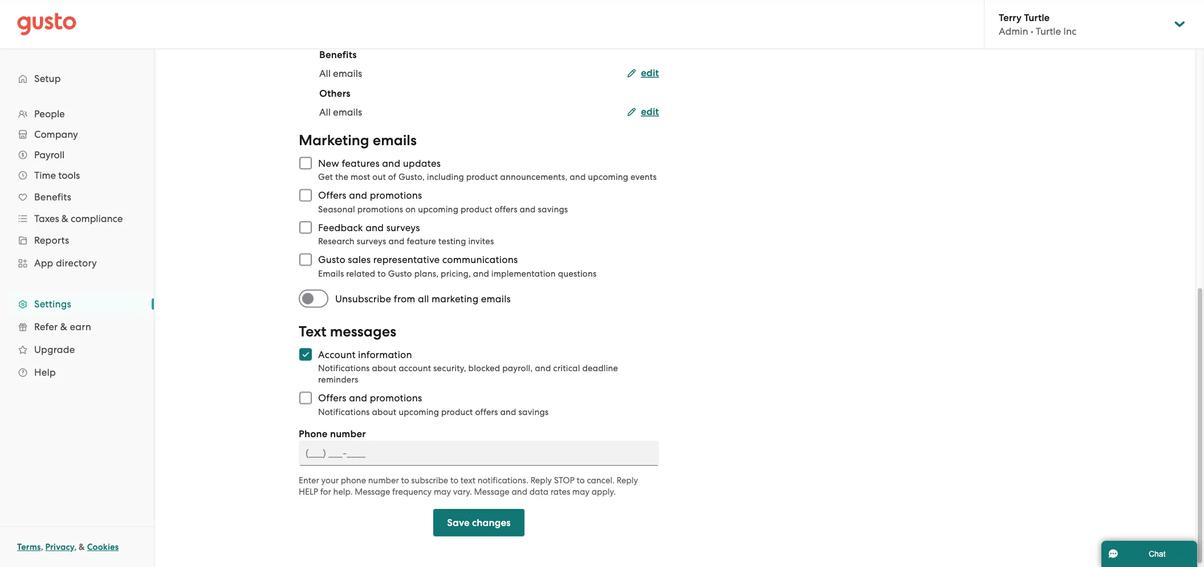 Task type: vqa. For each thing, say whether or not it's contained in the screenshot.
answers to the top
no



Task type: describe. For each thing, give the bounding box(es) containing it.
settings link
[[11, 294, 143, 315]]

and down communications
[[473, 269, 489, 279]]

1 vertical spatial turtle
[[1036, 26, 1061, 37]]

text messages
[[299, 324, 396, 341]]

and up the of
[[382, 158, 400, 169]]

help link
[[11, 363, 143, 383]]

features
[[342, 158, 380, 169]]

app
[[34, 258, 53, 269]]

New features and updates checkbox
[[293, 151, 318, 176]]

marketing
[[432, 294, 479, 305]]

all for benefits
[[319, 68, 331, 79]]

the
[[335, 172, 348, 182]]

chat
[[1149, 550, 1166, 559]]

blocked
[[468, 364, 500, 374]]

and right "feedback"
[[366, 222, 384, 234]]

0 horizontal spatial gusto
[[318, 255, 345, 266]]

1 , from the left
[[41, 543, 43, 553]]

text
[[461, 476, 475, 486]]

1 vertical spatial promotions
[[357, 205, 403, 215]]

notifications for offers
[[318, 408, 370, 418]]

offers for account
[[318, 393, 347, 405]]

related
[[346, 269, 375, 279]]

taxes & compliance button
[[11, 209, 143, 229]]

of
[[388, 172, 396, 182]]

save changes
[[447, 518, 511, 529]]

and inside notifications about account security, blocked payroll, and critical deadline reminders
[[535, 364, 551, 374]]

edit for benefits
[[641, 68, 659, 79]]

0 vertical spatial offers
[[495, 205, 517, 215]]

upgrade link
[[11, 340, 143, 360]]

people
[[34, 108, 65, 120]]

including
[[427, 172, 464, 182]]

2 , from the left
[[74, 543, 77, 553]]

edit button for others
[[627, 105, 659, 119]]

help
[[299, 488, 318, 498]]

emails up new features and updates
[[373, 132, 417, 149]]

directory
[[56, 258, 97, 269]]

research
[[318, 237, 355, 247]]

your
[[321, 476, 339, 486]]

from
[[394, 294, 415, 305]]

data
[[529, 488, 548, 498]]

promotions for features
[[370, 190, 422, 202]]

account
[[318, 349, 356, 361]]

others
[[319, 88, 350, 100]]

0 vertical spatial surveys
[[386, 222, 420, 234]]

Offers and promotions checkbox
[[293, 183, 318, 208]]

2 may from the left
[[572, 488, 590, 498]]

security,
[[433, 364, 466, 374]]

frequency
[[392, 488, 432, 498]]

terry turtle admin • turtle inc
[[999, 12, 1077, 37]]

updates
[[403, 158, 441, 169]]

1 vertical spatial upcoming
[[418, 205, 458, 215]]

2 vertical spatial product
[[441, 408, 473, 418]]

phone
[[341, 476, 366, 486]]

and inside 'enter your phone number to subscribe to text notifications. reply stop to cancel. reply help for help. message frequency may vary. message and data rates may apply.'
[[512, 488, 527, 498]]

messages
[[330, 324, 396, 341]]

1 vertical spatial product
[[461, 205, 492, 215]]

Feedback and surveys checkbox
[[293, 216, 318, 241]]

taxes
[[34, 213, 59, 225]]

Offers and promotions checkbox
[[293, 386, 318, 411]]

stop
[[554, 476, 575, 486]]

implementation
[[491, 269, 556, 279]]

1 vertical spatial gusto
[[388, 269, 412, 279]]

help.
[[333, 488, 353, 498]]

emails
[[318, 269, 344, 279]]

& for earn
[[60, 322, 67, 333]]

time
[[34, 170, 56, 181]]

inc
[[1064, 26, 1077, 37]]

notifications about account security, blocked payroll, and critical deadline reminders
[[318, 364, 618, 385]]

app directory link
[[11, 253, 143, 274]]

vary.
[[453, 488, 472, 498]]

text
[[299, 324, 327, 341]]

to right related
[[378, 269, 386, 279]]

reminders
[[318, 375, 358, 385]]

refer & earn
[[34, 322, 91, 333]]

all emails for others
[[319, 107, 362, 118]]

phone number
[[299, 429, 366, 440]]

payroll,
[[502, 364, 533, 374]]

representative
[[373, 255, 440, 266]]

offers for new
[[318, 190, 347, 202]]

notifications for account
[[318, 364, 370, 374]]

save
[[447, 518, 470, 529]]

reports link
[[11, 230, 143, 251]]

taxes & compliance
[[34, 213, 123, 225]]

enter your phone number to subscribe to text notifications. reply stop to cancel. reply help for help. message frequency may vary. message and data rates may apply.
[[299, 476, 638, 498]]

gusto sales representative communications
[[318, 255, 518, 266]]

& for compliance
[[61, 213, 68, 225]]

all emails for benefits
[[319, 68, 362, 79]]

benefits link
[[11, 187, 143, 208]]

notifications about upcoming product offers and savings
[[318, 408, 549, 418]]

payroll button
[[11, 145, 143, 165]]

Account information checkbox
[[293, 343, 318, 368]]

gusto,
[[399, 172, 425, 182]]

emails down others
[[333, 107, 362, 118]]

1 may from the left
[[434, 488, 451, 498]]

reports
[[34, 235, 69, 246]]

all
[[418, 294, 429, 305]]

account information
[[318, 349, 412, 361]]

1 reply from the left
[[530, 476, 552, 486]]

and right announcements,
[[570, 172, 586, 182]]

2 reply from the left
[[617, 476, 638, 486]]

terms link
[[17, 543, 41, 553]]

emails up others
[[333, 68, 362, 79]]

feedback
[[318, 222, 363, 234]]

notifications.
[[478, 476, 528, 486]]

0 vertical spatial number
[[330, 429, 366, 440]]

to right stop at bottom
[[577, 476, 585, 486]]

research surveys and feature testing invites
[[318, 237, 494, 247]]

marketing emails
[[299, 132, 417, 149]]

home image
[[17, 13, 76, 36]]

emails related to gusto plans, pricing, and implementation questions
[[318, 269, 597, 279]]

feature
[[407, 237, 436, 247]]

deadline
[[582, 364, 618, 374]]

settings
[[34, 299, 71, 310]]

seasonal promotions on upcoming product offers and savings
[[318, 205, 568, 215]]

payroll
[[34, 149, 65, 161]]

setup
[[34, 73, 61, 84]]

critical
[[553, 364, 580, 374]]



Task type: locate. For each thing, give the bounding box(es) containing it.
number right phone
[[368, 476, 399, 486]]

about for information
[[372, 364, 396, 374]]

1 horizontal spatial ,
[[74, 543, 77, 553]]

0 vertical spatial notifications
[[318, 364, 370, 374]]

cookies button
[[87, 541, 119, 555]]

to up frequency
[[401, 476, 409, 486]]

help
[[34, 367, 56, 379]]

0 vertical spatial benefits
[[319, 49, 357, 61]]

save changes button
[[433, 510, 524, 537]]

2 offers and promotions from the top
[[318, 393, 422, 405]]

most
[[351, 172, 370, 182]]

unsubscribe
[[335, 294, 391, 305]]

unsubscribe from all marketing emails
[[335, 294, 511, 305]]

reply up data
[[530, 476, 552, 486]]

for
[[320, 488, 331, 498]]

offers and promotions
[[318, 190, 422, 202], [318, 393, 422, 405]]

and up representative in the top left of the page
[[388, 237, 405, 247]]

offers up seasonal at the top left of page
[[318, 190, 347, 202]]

product down notifications about account security, blocked payroll, and critical deadline reminders
[[441, 408, 473, 418]]

and
[[382, 158, 400, 169], [570, 172, 586, 182], [349, 190, 367, 202], [520, 205, 536, 215], [366, 222, 384, 234], [388, 237, 405, 247], [473, 269, 489, 279], [535, 364, 551, 374], [349, 393, 367, 405], [500, 408, 516, 418], [512, 488, 527, 498]]

get the most out of gusto, including product announcements, and upcoming events
[[318, 172, 657, 182]]

and left data
[[512, 488, 527, 498]]

number inside 'enter your phone number to subscribe to text notifications. reply stop to cancel. reply help for help. message frequency may vary. message and data rates may apply.'
[[368, 476, 399, 486]]

privacy link
[[45, 543, 74, 553]]

message down phone
[[355, 488, 390, 498]]

& left cookies
[[79, 543, 85, 553]]

0 vertical spatial edit button
[[627, 67, 659, 80]]

and down announcements,
[[520, 205, 536, 215]]

reply right cancel.
[[617, 476, 638, 486]]

, left the privacy link
[[41, 543, 43, 553]]

pricing,
[[441, 269, 471, 279]]

all emails down others
[[319, 107, 362, 118]]

2 edit from the top
[[641, 106, 659, 118]]

chat button
[[1102, 542, 1197, 568]]

upcoming
[[588, 172, 628, 182], [418, 205, 458, 215], [399, 408, 439, 418]]

1 vertical spatial surveys
[[357, 237, 386, 247]]

announcements,
[[500, 172, 568, 182]]

promotions down account
[[370, 393, 422, 405]]

feedback and surveys
[[318, 222, 420, 234]]

benefits down time tools
[[34, 192, 71, 203]]

about inside notifications about account security, blocked payroll, and critical deadline reminders
[[372, 364, 396, 374]]

& inside taxes & compliance dropdown button
[[61, 213, 68, 225]]

0 vertical spatial gusto
[[318, 255, 345, 266]]

may down the subscribe
[[434, 488, 451, 498]]

0 vertical spatial edit
[[641, 68, 659, 79]]

Gusto sales representative communications checkbox
[[293, 248, 318, 273]]

and down reminders at the bottom left of page
[[349, 393, 367, 405]]

refer
[[34, 322, 58, 333]]

gusto up emails
[[318, 255, 345, 266]]

people button
[[11, 104, 143, 124]]

2 offers from the top
[[318, 393, 347, 405]]

emails
[[333, 68, 362, 79], [333, 107, 362, 118], [373, 132, 417, 149], [481, 294, 511, 305]]

2 vertical spatial &
[[79, 543, 85, 553]]

& right taxes
[[61, 213, 68, 225]]

invites
[[468, 237, 494, 247]]

all emails up others
[[319, 68, 362, 79]]

1 horizontal spatial may
[[572, 488, 590, 498]]

1 vertical spatial benefits
[[34, 192, 71, 203]]

to left "text"
[[450, 476, 458, 486]]

1 vertical spatial edit button
[[627, 105, 659, 119]]

savings down payroll,
[[519, 408, 549, 418]]

time tools button
[[11, 165, 143, 186]]

and down most at the top of the page
[[349, 190, 367, 202]]

offers down notifications about account security, blocked payroll, and critical deadline reminders
[[475, 408, 498, 418]]

notifications inside notifications about account security, blocked payroll, and critical deadline reminders
[[318, 364, 370, 374]]

new features and updates
[[318, 158, 441, 169]]

cookies
[[87, 543, 119, 553]]

apply.
[[592, 488, 616, 498]]

1 all emails from the top
[[319, 68, 362, 79]]

1 horizontal spatial number
[[368, 476, 399, 486]]

message down notifications.
[[474, 488, 510, 498]]

1 edit button from the top
[[627, 67, 659, 80]]

turtle right •
[[1036, 26, 1061, 37]]

gusto
[[318, 255, 345, 266], [388, 269, 412, 279]]

turtle
[[1024, 12, 1050, 23], [1036, 26, 1061, 37]]

0 vertical spatial all
[[319, 68, 331, 79]]

phone
[[299, 429, 328, 440]]

•
[[1031, 26, 1033, 37]]

0 vertical spatial savings
[[538, 205, 568, 215]]

savings down announcements,
[[538, 205, 568, 215]]

0 horizontal spatial benefits
[[34, 192, 71, 203]]

1 message from the left
[[355, 488, 390, 498]]

offers down "get the most out of gusto, including product announcements, and upcoming events" on the top
[[495, 205, 517, 215]]

terms
[[17, 543, 41, 553]]

edit
[[641, 68, 659, 79], [641, 106, 659, 118]]

0 vertical spatial all emails
[[319, 68, 362, 79]]

notifications up phone number on the bottom left of page
[[318, 408, 370, 418]]

all up others
[[319, 68, 331, 79]]

Phone number text field
[[299, 442, 659, 467]]

1 vertical spatial all
[[319, 107, 331, 118]]

offers and promotions down reminders at the bottom left of page
[[318, 393, 422, 405]]

about
[[372, 364, 396, 374], [372, 408, 396, 418]]

2 about from the top
[[372, 408, 396, 418]]

& left the earn
[[60, 322, 67, 333]]

upcoming down account
[[399, 408, 439, 418]]

terms , privacy , & cookies
[[17, 543, 119, 553]]

turtle up •
[[1024, 12, 1050, 23]]

benefits
[[319, 49, 357, 61], [34, 192, 71, 203]]

may down stop at bottom
[[572, 488, 590, 498]]

emails down implementation
[[481, 294, 511, 305]]

benefits up others
[[319, 49, 357, 61]]

company
[[34, 129, 78, 140]]

0 vertical spatial offers and promotions
[[318, 190, 422, 202]]

1 all from the top
[[319, 68, 331, 79]]

0 horizontal spatial may
[[434, 488, 451, 498]]

1 offers from the top
[[318, 190, 347, 202]]

offers and promotions for features
[[318, 190, 422, 202]]

0 vertical spatial promotions
[[370, 190, 422, 202]]

edit for others
[[641, 106, 659, 118]]

offers
[[318, 190, 347, 202], [318, 393, 347, 405]]

surveys down feedback and surveys
[[357, 237, 386, 247]]

benefits inside gusto navigation element
[[34, 192, 71, 203]]

2 message from the left
[[474, 488, 510, 498]]

all emails
[[319, 68, 362, 79], [319, 107, 362, 118]]

offers and promotions for information
[[318, 393, 422, 405]]

gusto navigation element
[[0, 49, 154, 403]]

product right the including
[[466, 172, 498, 182]]

about for and
[[372, 408, 396, 418]]

reply
[[530, 476, 552, 486], [617, 476, 638, 486]]

1 horizontal spatial message
[[474, 488, 510, 498]]

surveys up research surveys and feature testing invites
[[386, 222, 420, 234]]

product
[[466, 172, 498, 182], [461, 205, 492, 215], [441, 408, 473, 418]]

1 vertical spatial number
[[368, 476, 399, 486]]

terry
[[999, 12, 1022, 23]]

0 horizontal spatial ,
[[41, 543, 43, 553]]

earn
[[70, 322, 91, 333]]

gusto down representative in the top left of the page
[[388, 269, 412, 279]]

events
[[631, 172, 657, 182]]

list
[[0, 104, 154, 384]]

upcoming right on
[[418, 205, 458, 215]]

1 vertical spatial offers and promotions
[[318, 393, 422, 405]]

list containing people
[[0, 104, 154, 384]]

notifications up reminders at the bottom left of page
[[318, 364, 370, 374]]

1 horizontal spatial benefits
[[319, 49, 357, 61]]

product up invites
[[461, 205, 492, 215]]

0 horizontal spatial reply
[[530, 476, 552, 486]]

0 vertical spatial offers
[[318, 190, 347, 202]]

refer & earn link
[[11, 317, 143, 338]]

1 vertical spatial all emails
[[319, 107, 362, 118]]

1 about from the top
[[372, 364, 396, 374]]

may
[[434, 488, 451, 498], [572, 488, 590, 498]]

all down others
[[319, 107, 331, 118]]

and down payroll,
[[500, 408, 516, 418]]

number right the phone
[[330, 429, 366, 440]]

1 notifications from the top
[[318, 364, 370, 374]]

offers and promotions down the out
[[318, 190, 422, 202]]

offers down reminders at the bottom left of page
[[318, 393, 347, 405]]

0 horizontal spatial message
[[355, 488, 390, 498]]

marketing
[[299, 132, 369, 149]]

2 vertical spatial upcoming
[[399, 408, 439, 418]]

edit button for benefits
[[627, 67, 659, 80]]

company button
[[11, 124, 143, 145]]

Unsubscribe from all marketing emails checkbox
[[299, 287, 335, 312]]

2 notifications from the top
[[318, 408, 370, 418]]

sales
[[348, 255, 371, 266]]

changes
[[472, 518, 511, 529]]

edit button
[[627, 67, 659, 80], [627, 105, 659, 119]]

1 vertical spatial notifications
[[318, 408, 370, 418]]

0 vertical spatial &
[[61, 213, 68, 225]]

1 edit from the top
[[641, 68, 659, 79]]

promotions
[[370, 190, 422, 202], [357, 205, 403, 215], [370, 393, 422, 405]]

promotions up feedback and surveys
[[357, 205, 403, 215]]

, left cookies button
[[74, 543, 77, 553]]

time tools
[[34, 170, 80, 181]]

0 vertical spatial about
[[372, 364, 396, 374]]

promotions down the of
[[370, 190, 422, 202]]

1 vertical spatial offers
[[318, 393, 347, 405]]

2 edit button from the top
[[627, 105, 659, 119]]

testing
[[438, 237, 466, 247]]

1 vertical spatial about
[[372, 408, 396, 418]]

enter
[[299, 476, 319, 486]]

cancel.
[[587, 476, 615, 486]]

1 horizontal spatial reply
[[617, 476, 638, 486]]

2 all from the top
[[319, 107, 331, 118]]

1 offers and promotions from the top
[[318, 190, 422, 202]]

questions
[[558, 269, 597, 279]]

account
[[399, 364, 431, 374]]

setup link
[[11, 68, 143, 89]]

2 vertical spatial promotions
[[370, 393, 422, 405]]

0 vertical spatial upcoming
[[588, 172, 628, 182]]

1 horizontal spatial gusto
[[388, 269, 412, 279]]

1 vertical spatial &
[[60, 322, 67, 333]]

all for others
[[319, 107, 331, 118]]

to
[[378, 269, 386, 279], [401, 476, 409, 486], [450, 476, 458, 486], [577, 476, 585, 486]]

notifications
[[318, 364, 370, 374], [318, 408, 370, 418]]

0 vertical spatial turtle
[[1024, 12, 1050, 23]]

upcoming left events
[[588, 172, 628, 182]]

on
[[405, 205, 416, 215]]

out
[[372, 172, 386, 182]]

information
[[358, 349, 412, 361]]

1 vertical spatial savings
[[519, 408, 549, 418]]

and left critical
[[535, 364, 551, 374]]

promotions for information
[[370, 393, 422, 405]]

1 vertical spatial edit
[[641, 106, 659, 118]]

0 vertical spatial product
[[466, 172, 498, 182]]

0 horizontal spatial number
[[330, 429, 366, 440]]

2 all emails from the top
[[319, 107, 362, 118]]

plans,
[[414, 269, 439, 279]]

upgrade
[[34, 344, 75, 356]]

1 vertical spatial offers
[[475, 408, 498, 418]]

rates
[[551, 488, 570, 498]]

& inside refer & earn link
[[60, 322, 67, 333]]

tools
[[58, 170, 80, 181]]

message
[[355, 488, 390, 498], [474, 488, 510, 498]]



